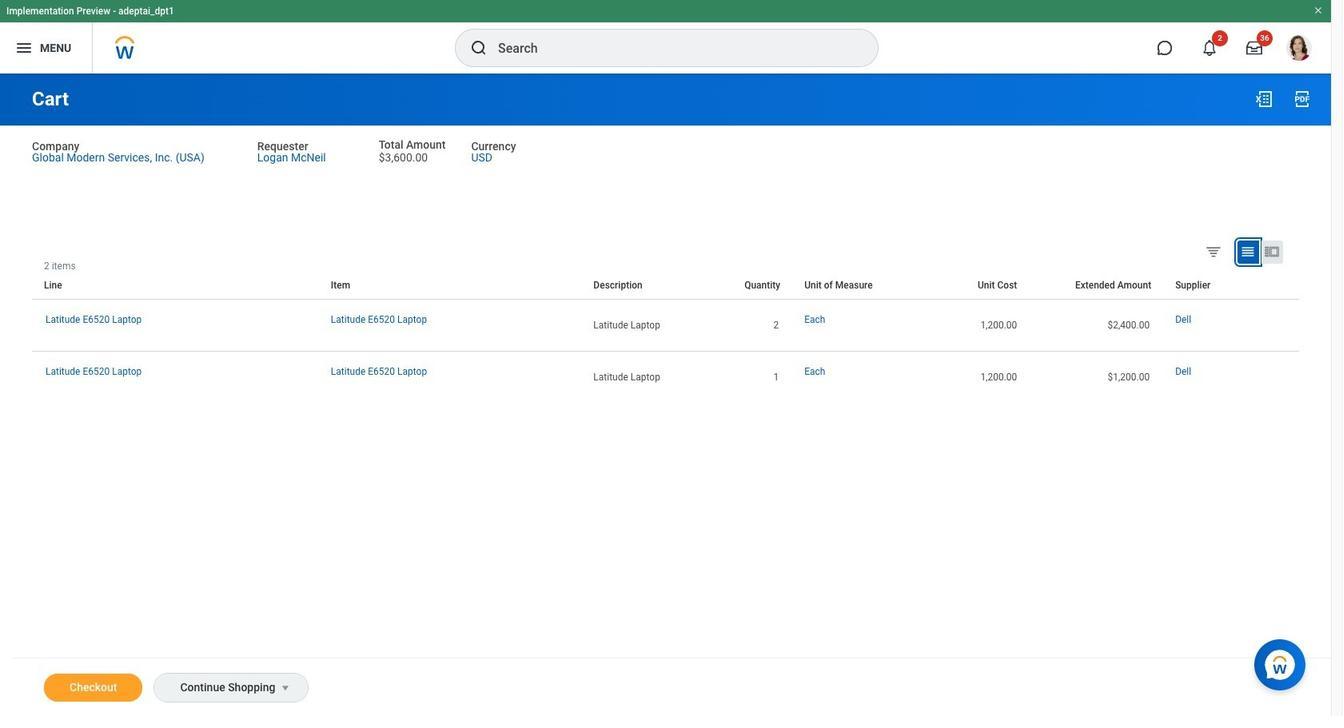Task type: locate. For each thing, give the bounding box(es) containing it.
close environment banner image
[[1314, 6, 1323, 15]]

toggle to list detail view image
[[1264, 244, 1280, 260]]

view printable version (pdf) image
[[1293, 90, 1312, 109]]

caret down image
[[276, 682, 295, 695]]

search image
[[469, 38, 488, 58]]

banner
[[0, 0, 1331, 74]]

main content
[[0, 74, 1331, 716]]

toolbar
[[1287, 261, 1299, 272]]

notifications large image
[[1202, 40, 1218, 56]]

option group
[[1202, 240, 1295, 267]]

justify image
[[14, 38, 34, 58]]



Task type: describe. For each thing, give the bounding box(es) containing it.
Toggle to Grid view radio
[[1238, 241, 1259, 264]]

select to filter grid data image
[[1205, 243, 1222, 260]]

profile logan mcneil image
[[1286, 35, 1312, 64]]

toggle to grid view image
[[1240, 244, 1256, 260]]

inbox large image
[[1246, 40, 1262, 56]]

Toggle to List Detail view radio
[[1262, 241, 1283, 264]]

export to excel image
[[1254, 90, 1274, 109]]

Search Workday  search field
[[498, 30, 845, 66]]



Task type: vqa. For each thing, say whether or not it's contained in the screenshot.
arrow left icon
no



